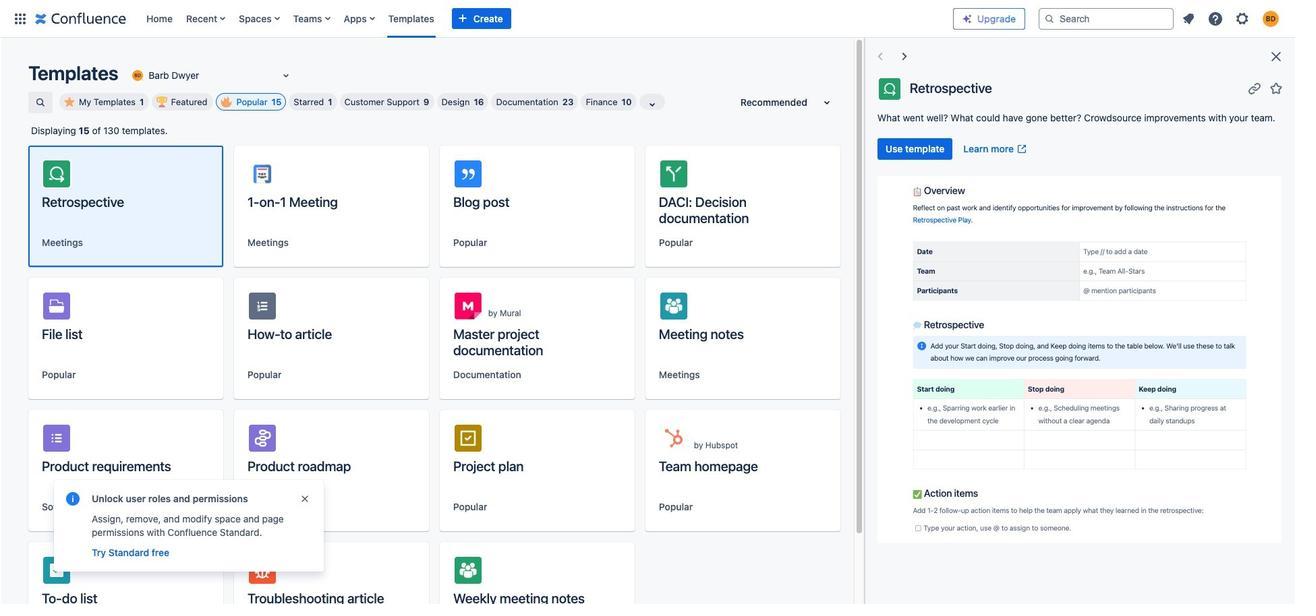 Task type: vqa. For each thing, say whether or not it's contained in the screenshot.
Notifications image
no



Task type: locate. For each thing, give the bounding box(es) containing it.
1 vertical spatial share link image
[[169, 564, 186, 580]]

your profile and preferences image
[[1263, 10, 1280, 27]]

group
[[878, 138, 1033, 160]]

share link image
[[1247, 80, 1263, 96], [169, 564, 186, 580]]

1 horizontal spatial share link image
[[1247, 80, 1263, 96]]

list for the appswitcher icon
[[140, 0, 943, 37]]

0 horizontal spatial share link image
[[169, 564, 186, 580]]

help icon image
[[1208, 10, 1224, 27]]

0 horizontal spatial list
[[140, 0, 943, 37]]

star retrospective image
[[1269, 80, 1285, 96]]

list
[[140, 0, 943, 37], [1177, 6, 1288, 31]]

global element
[[8, 0, 943, 37]]

info image
[[65, 491, 81, 508]]

settings icon image
[[1235, 10, 1251, 27]]

dismiss image
[[300, 494, 310, 505]]

list for "premium" image
[[1177, 6, 1288, 31]]

confluence image
[[35, 10, 126, 27], [35, 10, 126, 27]]

share link image left star to-do list 'icon'
[[169, 564, 186, 580]]

banner
[[0, 0, 1296, 40]]

None text field
[[130, 69, 132, 82]]

next template image
[[897, 49, 913, 65]]

None search field
[[1039, 8, 1174, 29]]

share link image left star retrospective icon on the right top of page
[[1247, 80, 1263, 96]]

previous template image
[[873, 49, 889, 65]]

1 horizontal spatial list
[[1177, 6, 1288, 31]]

open image
[[278, 67, 294, 84]]

appswitcher icon image
[[12, 10, 28, 27]]

premium image
[[962, 13, 973, 24]]



Task type: describe. For each thing, give the bounding box(es) containing it.
star to-do list image
[[191, 564, 207, 580]]

search image
[[1045, 13, 1056, 24]]

notification icon image
[[1181, 10, 1197, 27]]

close image
[[1269, 49, 1285, 65]]

Search field
[[1039, 8, 1174, 29]]

open search bar image
[[35, 97, 46, 108]]

0 vertical spatial share link image
[[1247, 80, 1263, 96]]

more categories image
[[644, 97, 660, 113]]



